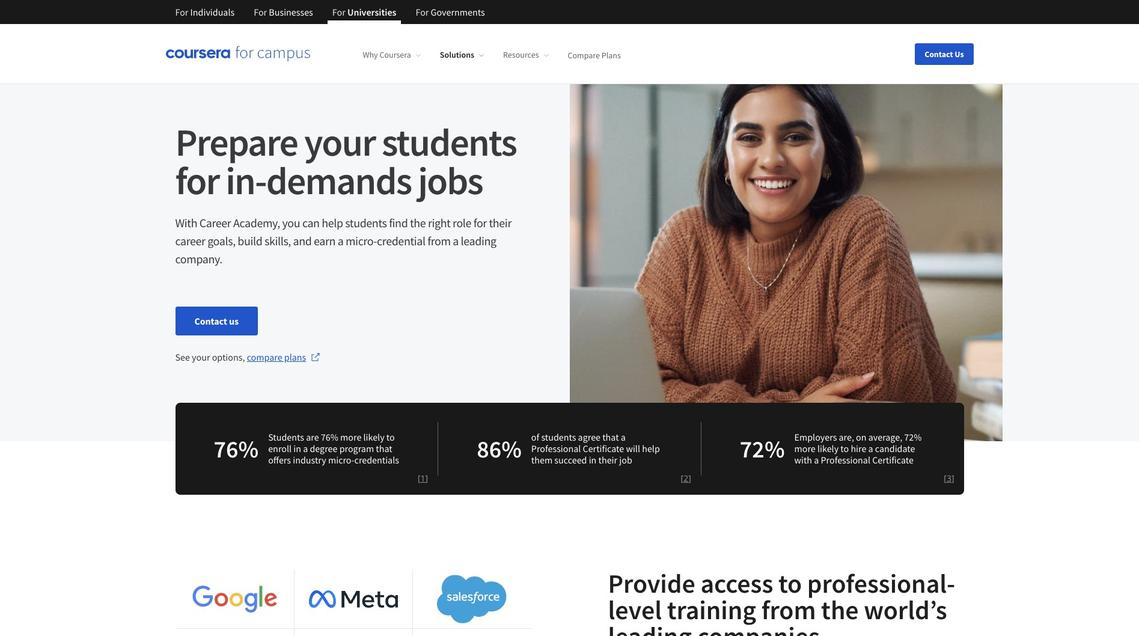 Task type: describe. For each thing, give the bounding box(es) containing it.
in inside of students agree that a professional certificate will help them succeed in their job
[[589, 454, 597, 466]]

certificate inside employers are, on average, 72% more likely to hire a candidate with a professional certificate
[[873, 454, 914, 466]]

contact for contact us
[[925, 48, 953, 59]]

are,
[[839, 431, 854, 443]]

for inside with career academy, you can help students find the right role for their career goals, build skills, and earn a micro-credential from a leading company.
[[474, 215, 487, 230]]

can
[[302, 215, 320, 230]]

solutions link
[[440, 49, 484, 60]]

plans
[[602, 49, 621, 60]]

company.
[[175, 251, 222, 266]]

to inside employers are, on average, 72% more likely to hire a candidate with a professional certificate
[[841, 443, 849, 455]]

salesforce logo image
[[437, 575, 507, 623]]

professional inside employers are, on average, 72% more likely to hire a candidate with a professional certificate
[[821, 454, 871, 466]]

agree
[[578, 431, 601, 443]]

students inside with career academy, you can help students find the right role for their career goals, build skills, and earn a micro-credential from a leading company.
[[345, 215, 387, 230]]

[ for 76%
[[418, 473, 421, 484]]

credentials
[[354, 454, 399, 466]]

provide
[[608, 567, 695, 600]]

that inside of students agree that a professional certificate will help them succeed in their job
[[603, 431, 619, 443]]

compare plans
[[568, 49, 621, 60]]

students inside prepare your students for in-demands jobs
[[382, 118, 517, 166]]

likely inside employers are, on average, 72% more likely to hire a candidate with a professional certificate
[[818, 443, 839, 455]]

students
[[268, 431, 304, 443]]

with
[[175, 215, 197, 230]]

why coursera
[[363, 49, 411, 60]]

why
[[363, 49, 378, 60]]

0 horizontal spatial 76%
[[214, 434, 259, 464]]

in-
[[226, 156, 266, 204]]

you
[[282, 215, 300, 230]]

professional inside of students agree that a professional certificate will help them succeed in their job
[[531, 443, 581, 455]]

job
[[619, 454, 632, 466]]

find
[[389, 215, 408, 230]]

resources
[[503, 49, 539, 60]]

contact us
[[195, 315, 239, 327]]

governments
[[431, 6, 485, 18]]

professional-
[[807, 567, 955, 600]]

certificate inside of students agree that a professional certificate will help them succeed in their job
[[583, 443, 624, 455]]

world's
[[864, 593, 947, 627]]

your for see
[[192, 351, 210, 363]]

micro- inside students are 76% more likely to enroll in a degree program that offers industry micro-credentials
[[328, 454, 354, 466]]

76% inside students are 76% more likely to enroll in a degree program that offers industry micro-credentials
[[321, 431, 338, 443]]

of
[[531, 431, 539, 443]]

options,
[[212, 351, 245, 363]]

a right with
[[814, 454, 819, 466]]

enroll
[[268, 443, 292, 455]]

for governments
[[416, 6, 485, 18]]

are
[[306, 431, 319, 443]]

their for 86%
[[599, 454, 618, 466]]

a inside of students agree that a professional certificate will help them succeed in their job
[[621, 431, 626, 443]]

that inside students are 76% more likely to enroll in a degree program that offers industry micro-credentials
[[376, 443, 392, 455]]

average,
[[869, 431, 903, 443]]

academy,
[[233, 215, 280, 230]]

] for 86%
[[689, 473, 691, 484]]

companies
[[697, 620, 820, 636]]

your for prepare
[[304, 118, 375, 166]]

in inside students are 76% more likely to enroll in a degree program that offers industry micro-credentials
[[294, 443, 301, 455]]

more inside students are 76% more likely to enroll in a degree program that offers industry micro-credentials
[[340, 431, 362, 443]]

compare plans
[[247, 351, 306, 363]]

employers
[[795, 431, 837, 443]]

with
[[795, 454, 812, 466]]

with career academy, you can help students find the right role for their career goals, build skills, and earn a micro-credential from a leading company.
[[175, 215, 512, 266]]

employers are, on average, 72% more likely to hire a candidate with a professional certificate
[[795, 431, 922, 466]]

level
[[608, 593, 662, 627]]

see your options,
[[175, 351, 247, 363]]

google image
[[190, 585, 279, 614]]

right
[[428, 215, 451, 230]]

1
[[421, 473, 425, 484]]

[ 1 ]
[[418, 473, 428, 484]]

credential
[[377, 233, 426, 248]]

prepare your students for in-demands jobs
[[175, 118, 517, 204]]

provide access to professional- level training from the world's leading companies
[[608, 567, 955, 636]]

build
[[238, 233, 262, 248]]

a right hire
[[869, 443, 873, 455]]

jobs
[[418, 156, 483, 204]]

likely inside students are 76% more likely to enroll in a degree program that offers industry micro-credentials
[[363, 431, 385, 443]]

compare plans link
[[247, 350, 321, 364]]

students are 76% more likely to enroll in a degree program that offers industry micro-credentials
[[268, 431, 399, 466]]

offers
[[268, 454, 291, 466]]

students inside of students agree that a professional certificate will help them succeed in their job
[[541, 431, 576, 443]]

compare
[[247, 351, 282, 363]]

] for 76%
[[425, 473, 428, 484]]

career
[[199, 215, 231, 230]]

see
[[175, 351, 190, 363]]

candidate
[[875, 443, 915, 455]]

for businesses
[[254, 6, 313, 18]]

the inside with career academy, you can help students find the right role for their career goals, build skills, and earn a micro-credential from a leading company.
[[410, 215, 426, 230]]

them
[[531, 454, 553, 466]]

earn
[[314, 233, 336, 248]]

86%
[[477, 434, 522, 464]]

access
[[701, 567, 773, 600]]

to inside students are 76% more likely to enroll in a degree program that offers industry micro-credentials
[[387, 431, 395, 443]]



Task type: locate. For each thing, give the bounding box(es) containing it.
3 [ from the left
[[944, 473, 947, 484]]

contact left the us
[[195, 315, 227, 327]]

likely
[[363, 431, 385, 443], [818, 443, 839, 455]]

0 vertical spatial the
[[410, 215, 426, 230]]

[ 3 ]
[[944, 473, 955, 484]]

2 horizontal spatial ]
[[952, 473, 955, 484]]

for left "businesses"
[[254, 6, 267, 18]]

1 horizontal spatial from
[[762, 593, 816, 627]]

76%
[[321, 431, 338, 443], [214, 434, 259, 464]]

1 vertical spatial students
[[345, 215, 387, 230]]

their inside of students agree that a professional certificate will help them succeed in their job
[[599, 454, 618, 466]]

0 horizontal spatial from
[[428, 233, 451, 248]]

likely up the credentials
[[363, 431, 385, 443]]

1 vertical spatial contact
[[195, 315, 227, 327]]

businesses
[[269, 6, 313, 18]]

contact us
[[925, 48, 964, 59]]

0 horizontal spatial [
[[418, 473, 421, 484]]

a inside students are 76% more likely to enroll in a degree program that offers industry micro-credentials
[[303, 443, 308, 455]]

0 vertical spatial contact
[[925, 48, 953, 59]]

universities
[[347, 6, 397, 18]]

hire
[[851, 443, 867, 455]]

1 horizontal spatial the
[[821, 593, 859, 627]]

0 horizontal spatial professional
[[531, 443, 581, 455]]

for for individuals
[[175, 6, 188, 18]]

1 horizontal spatial to
[[779, 567, 802, 600]]

1 vertical spatial from
[[762, 593, 816, 627]]

on
[[856, 431, 867, 443]]

contact
[[925, 48, 953, 59], [195, 315, 227, 327]]

to left hire
[[841, 443, 849, 455]]

3 ] from the left
[[952, 473, 955, 484]]

0 horizontal spatial to
[[387, 431, 395, 443]]

72% right average,
[[904, 431, 922, 443]]

certificate
[[583, 443, 624, 455], [873, 454, 914, 466]]

their inside with career academy, you can help students find the right role for their career goals, build skills, and earn a micro-credential from a leading company.
[[489, 215, 512, 230]]

3 for from the left
[[332, 6, 346, 18]]

2
[[684, 473, 689, 484]]

from inside with career academy, you can help students find the right role for their career goals, build skills, and earn a micro-credential from a leading company.
[[428, 233, 451, 248]]

to up the credentials
[[387, 431, 395, 443]]

to inside "provide access to professional- level training from the world's leading companies"
[[779, 567, 802, 600]]

will
[[626, 443, 640, 455]]

1 vertical spatial leading
[[608, 620, 692, 636]]

contact left us
[[925, 48, 953, 59]]

of students agree that a professional certificate will help them succeed in their job
[[531, 431, 660, 466]]

your inside prepare your students for in-demands jobs
[[304, 118, 375, 166]]

1 horizontal spatial their
[[599, 454, 618, 466]]

more inside employers are, on average, 72% more likely to hire a candidate with a professional certificate
[[795, 443, 816, 455]]

2 vertical spatial students
[[541, 431, 576, 443]]

0 horizontal spatial contact
[[195, 315, 227, 327]]

role
[[453, 215, 471, 230]]

micro-
[[346, 233, 377, 248], [328, 454, 354, 466]]

0 vertical spatial for
[[175, 156, 219, 204]]

more right degree
[[340, 431, 362, 443]]

demands
[[266, 156, 411, 204]]

1 horizontal spatial leading
[[608, 620, 692, 636]]

for left universities
[[332, 6, 346, 18]]

1 horizontal spatial certificate
[[873, 454, 914, 466]]

banner navigation
[[166, 0, 495, 24]]

coursera for campus image
[[166, 46, 310, 62]]

72%
[[904, 431, 922, 443], [740, 434, 785, 464]]

for for businesses
[[254, 6, 267, 18]]

0 horizontal spatial the
[[410, 215, 426, 230]]

plans
[[284, 351, 306, 363]]

1 vertical spatial micro-
[[328, 454, 354, 466]]

1 vertical spatial your
[[192, 351, 210, 363]]

0 horizontal spatial your
[[192, 351, 210, 363]]

1 horizontal spatial for
[[474, 215, 487, 230]]

0 vertical spatial from
[[428, 233, 451, 248]]

1 vertical spatial for
[[474, 215, 487, 230]]

coursera
[[380, 49, 411, 60]]

0 horizontal spatial in
[[294, 443, 301, 455]]

72% inside employers are, on average, 72% more likely to hire a candidate with a professional certificate
[[904, 431, 922, 443]]

for for governments
[[416, 6, 429, 18]]

their left job
[[599, 454, 618, 466]]

that right 'agree'
[[603, 431, 619, 443]]

succeed
[[555, 454, 587, 466]]

1 horizontal spatial likely
[[818, 443, 839, 455]]

0 horizontal spatial ]
[[425, 473, 428, 484]]

1 horizontal spatial 72%
[[904, 431, 922, 443]]

0 horizontal spatial 72%
[[740, 434, 785, 464]]

a left will
[[621, 431, 626, 443]]

2 for from the left
[[254, 6, 267, 18]]

76% left enroll
[[214, 434, 259, 464]]

0 horizontal spatial help
[[322, 215, 343, 230]]

skills,
[[265, 233, 291, 248]]

to
[[387, 431, 395, 443], [841, 443, 849, 455], [779, 567, 802, 600]]

1 ] from the left
[[425, 473, 428, 484]]

[
[[418, 473, 421, 484], [681, 473, 684, 484], [944, 473, 947, 484]]

meta logo image
[[309, 590, 398, 608]]

more
[[340, 431, 362, 443], [795, 443, 816, 455]]

more left are,
[[795, 443, 816, 455]]

1 vertical spatial the
[[821, 593, 859, 627]]

us
[[955, 48, 964, 59]]

a right earn in the top of the page
[[338, 233, 344, 248]]

1 horizontal spatial help
[[642, 443, 660, 455]]

in
[[294, 443, 301, 455], [589, 454, 597, 466]]

their right role
[[489, 215, 512, 230]]

their for prepare your students for in-demands jobs
[[489, 215, 512, 230]]

1 horizontal spatial in
[[589, 454, 597, 466]]

resources link
[[503, 49, 549, 60]]

0 horizontal spatial leading
[[461, 233, 496, 248]]

for up with
[[175, 156, 219, 204]]

2 horizontal spatial [
[[944, 473, 947, 484]]

0 horizontal spatial for
[[175, 156, 219, 204]]

1 vertical spatial their
[[599, 454, 618, 466]]

us
[[229, 315, 239, 327]]

for left governments
[[416, 6, 429, 18]]

1 vertical spatial help
[[642, 443, 660, 455]]

0 vertical spatial micro-
[[346, 233, 377, 248]]

1 horizontal spatial your
[[304, 118, 375, 166]]

a left degree
[[303, 443, 308, 455]]

certificate left will
[[583, 443, 624, 455]]

1 horizontal spatial [
[[681, 473, 684, 484]]

and
[[293, 233, 312, 248]]

4 for from the left
[[416, 6, 429, 18]]

degree
[[310, 443, 338, 455]]

individuals
[[190, 6, 235, 18]]

2 ] from the left
[[689, 473, 691, 484]]

1 horizontal spatial contact
[[925, 48, 953, 59]]

0 vertical spatial students
[[382, 118, 517, 166]]

micro- inside with career academy, you can help students find the right role for their career goals, build skills, and earn a micro-credential from a leading company.
[[346, 233, 377, 248]]

help up earn in the top of the page
[[322, 215, 343, 230]]

1 horizontal spatial 76%
[[321, 431, 338, 443]]

that
[[603, 431, 619, 443], [376, 443, 392, 455]]

for left individuals
[[175, 6, 188, 18]]

0 vertical spatial your
[[304, 118, 375, 166]]

leading inside "provide access to professional- level training from the world's leading companies"
[[608, 620, 692, 636]]

program
[[339, 443, 374, 455]]

0 horizontal spatial that
[[376, 443, 392, 455]]

leading
[[461, 233, 496, 248], [608, 620, 692, 636]]

prepare
[[175, 118, 298, 166]]

from
[[428, 233, 451, 248], [762, 593, 816, 627]]

help inside of students agree that a professional certificate will help them succeed in their job
[[642, 443, 660, 455]]

for right role
[[474, 215, 487, 230]]

] for 72%
[[952, 473, 955, 484]]

to right the "access"
[[779, 567, 802, 600]]

1 horizontal spatial that
[[603, 431, 619, 443]]

for individuals
[[175, 6, 235, 18]]

a down role
[[453, 233, 459, 248]]

1 for from the left
[[175, 6, 188, 18]]

solutions
[[440, 49, 474, 60]]

students
[[382, 118, 517, 166], [345, 215, 387, 230], [541, 431, 576, 443]]

3
[[947, 473, 952, 484]]

2 horizontal spatial to
[[841, 443, 849, 455]]

0 vertical spatial help
[[322, 215, 343, 230]]

1 [ from the left
[[418, 473, 421, 484]]

certificate down average,
[[873, 454, 914, 466]]

0 horizontal spatial more
[[340, 431, 362, 443]]

1 horizontal spatial more
[[795, 443, 816, 455]]

[ for 72%
[[944, 473, 947, 484]]

in right the succeed
[[589, 454, 597, 466]]

a
[[338, 233, 344, 248], [453, 233, 459, 248], [621, 431, 626, 443], [303, 443, 308, 455], [869, 443, 873, 455], [814, 454, 819, 466]]

2 [ from the left
[[681, 473, 684, 484]]

help right will
[[642, 443, 660, 455]]

micro- right earn in the top of the page
[[346, 233, 377, 248]]

1 horizontal spatial professional
[[821, 454, 871, 466]]

0 horizontal spatial their
[[489, 215, 512, 230]]

compare
[[568, 49, 600, 60]]

for for universities
[[332, 6, 346, 18]]

help inside with career academy, you can help students find the right role for their career goals, build skills, and earn a micro-credential from a leading company.
[[322, 215, 343, 230]]

0 vertical spatial leading
[[461, 233, 496, 248]]

for
[[175, 156, 219, 204], [474, 215, 487, 230]]

contact for contact us
[[195, 315, 227, 327]]

from inside "provide access to professional- level training from the world's leading companies"
[[762, 593, 816, 627]]

contact us link
[[175, 307, 258, 336]]

leading inside with career academy, you can help students find the right role for their career goals, build skills, and earn a micro-credential from a leading company.
[[461, 233, 496, 248]]

72% left with
[[740, 434, 785, 464]]

for universities
[[332, 6, 397, 18]]

that right program
[[376, 443, 392, 455]]

help
[[322, 215, 343, 230], [642, 443, 660, 455]]

1 horizontal spatial ]
[[689, 473, 691, 484]]

likely left are,
[[818, 443, 839, 455]]

0 vertical spatial their
[[489, 215, 512, 230]]

[ for 86%
[[681, 473, 684, 484]]

0 horizontal spatial certificate
[[583, 443, 624, 455]]

for inside prepare your students for in-demands jobs
[[175, 156, 219, 204]]

contact inside button
[[925, 48, 953, 59]]

career
[[175, 233, 205, 248]]

the
[[410, 215, 426, 230], [821, 593, 859, 627]]

professional
[[531, 443, 581, 455], [821, 454, 871, 466]]

why coursera link
[[363, 49, 421, 60]]

compare plans link
[[568, 49, 621, 60]]

goals,
[[208, 233, 236, 248]]

industry
[[293, 454, 326, 466]]

[ 2 ]
[[681, 473, 691, 484]]

contact us button
[[915, 43, 974, 65]]

micro- right industry
[[328, 454, 354, 466]]

in right enroll
[[294, 443, 301, 455]]

the inside "provide access to professional- level training from the world's leading companies"
[[821, 593, 859, 627]]

leading down the provide
[[608, 620, 692, 636]]

training
[[667, 593, 756, 627]]

]
[[425, 473, 428, 484], [689, 473, 691, 484], [952, 473, 955, 484]]

0 horizontal spatial likely
[[363, 431, 385, 443]]

leading down role
[[461, 233, 496, 248]]

76% right are
[[321, 431, 338, 443]]



Task type: vqa. For each thing, say whether or not it's contained in the screenshot.
Prepare
yes



